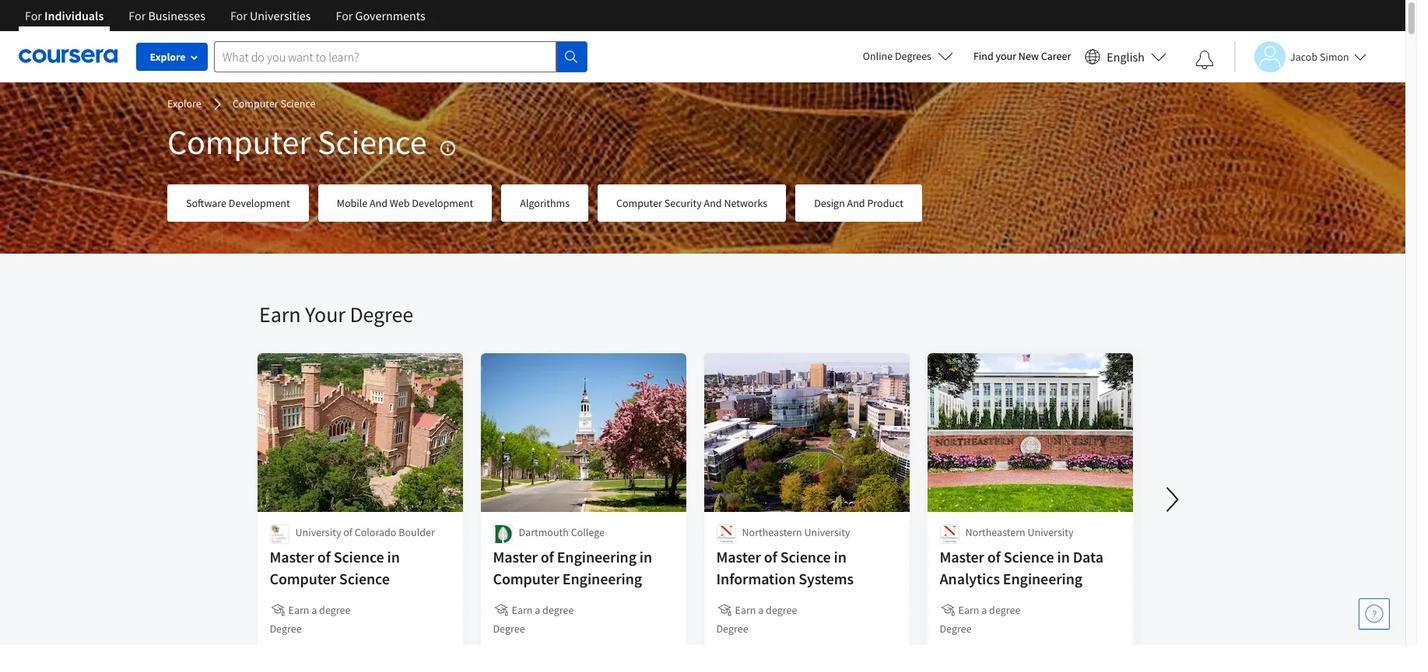 Task type: vqa. For each thing, say whether or not it's contained in the screenshot.
third University from left
yes



Task type: describe. For each thing, give the bounding box(es) containing it.
computer security and networks link
[[598, 184, 786, 222]]

and for mobile
[[370, 196, 388, 210]]

your
[[305, 300, 345, 328]]

1 vertical spatial computer science
[[167, 121, 427, 163]]

1 university from the left
[[296, 525, 342, 539]]

earn a degree for engineering
[[512, 603, 574, 617]]

earn left "your"
[[259, 300, 301, 328]]

university of colorado boulder image
[[270, 525, 289, 544]]

earn for master of engineering in computer engineering
[[512, 603, 533, 617]]

universities
[[250, 8, 311, 23]]

degree for science
[[320, 603, 351, 617]]

earn a degree for science
[[289, 603, 351, 617]]

university for master of science in data analytics engineering
[[1028, 525, 1074, 539]]

What do you want to learn? text field
[[214, 41, 556, 72]]

master of engineering in computer engineering
[[493, 547, 653, 588]]

dartmouth
[[519, 525, 569, 539]]

dartmouth college
[[519, 525, 605, 539]]

colorado
[[355, 525, 397, 539]]

master for master of science in information systems
[[717, 547, 761, 567]]

degree for master of science in data analytics engineering
[[940, 622, 972, 636]]

for for businesses
[[129, 8, 146, 23]]

for for universities
[[230, 8, 247, 23]]

individuals
[[44, 8, 104, 23]]

software development
[[186, 196, 290, 210]]

a for science
[[312, 603, 317, 617]]

find your new career
[[973, 49, 1071, 63]]

degree for systems
[[766, 603, 798, 617]]

security
[[664, 196, 702, 210]]

computer right explore link
[[233, 96, 278, 111]]

0 vertical spatial computer science
[[233, 96, 316, 111]]

coursera image
[[19, 44, 118, 69]]

degree for analytics
[[990, 603, 1021, 617]]

degree for master of engineering in computer engineering
[[493, 622, 525, 636]]

for universities
[[230, 8, 311, 23]]

for for individuals
[[25, 8, 42, 23]]

degree for engineering
[[543, 603, 574, 617]]

engineering inside the master of science in data analytics engineering
[[1003, 569, 1083, 588]]

master for master of engineering in computer engineering
[[493, 547, 538, 567]]

master of science in data analytics engineering
[[940, 547, 1104, 588]]

software
[[186, 196, 226, 210]]

in for master of science in data analytics engineering
[[1058, 547, 1070, 567]]

a for analytics
[[982, 603, 987, 617]]

analytics
[[940, 569, 1000, 588]]

in for master of science in computer science
[[388, 547, 400, 567]]

earn a degree for systems
[[735, 603, 798, 617]]

earn for master of science in computer science
[[289, 603, 310, 617]]

1 vertical spatial explore
[[167, 96, 201, 111]]

explore link
[[167, 96, 201, 113]]

for governments
[[336, 8, 425, 23]]

find
[[973, 49, 994, 63]]

1 development from the left
[[229, 196, 290, 210]]

master for master of science in computer science
[[270, 547, 315, 567]]

earn for master of science in information systems
[[735, 603, 756, 617]]

in for master of science in information systems
[[834, 547, 847, 567]]

boulder
[[399, 525, 435, 539]]

computer inside master of engineering in computer engineering
[[493, 569, 560, 588]]



Task type: locate. For each thing, give the bounding box(es) containing it.
and for design
[[847, 196, 865, 210]]

design and product
[[814, 196, 904, 210]]

2 horizontal spatial and
[[847, 196, 865, 210]]

a down information
[[759, 603, 764, 617]]

2 horizontal spatial university
[[1028, 525, 1074, 539]]

2 in from the left
[[640, 547, 653, 567]]

northeastern for analytics
[[966, 525, 1026, 539]]

explore down explore dropdown button
[[167, 96, 201, 111]]

1 degree from the left
[[320, 603, 351, 617]]

0 horizontal spatial and
[[370, 196, 388, 210]]

2 northeastern from the left
[[966, 525, 1026, 539]]

degree down master of engineering in computer engineering at the left
[[543, 603, 574, 617]]

1 northeastern from the left
[[742, 525, 803, 539]]

earn your degree
[[259, 300, 413, 328]]

find your new career link
[[966, 47, 1079, 66]]

earn a degree down analytics
[[959, 603, 1021, 617]]

0 horizontal spatial development
[[229, 196, 290, 210]]

0 horizontal spatial university
[[296, 525, 342, 539]]

engineering
[[557, 547, 637, 567], [563, 569, 643, 588], [1003, 569, 1083, 588]]

english
[[1107, 49, 1145, 64]]

3 earn a degree from the left
[[735, 603, 798, 617]]

in inside master of science in information systems
[[834, 547, 847, 567]]

banner navigation
[[12, 0, 438, 43]]

0 horizontal spatial northeastern university
[[742, 525, 851, 539]]

computer inside master of science in computer science
[[270, 569, 337, 588]]

northeastern university up master of science in information systems
[[742, 525, 851, 539]]

2 development from the left
[[412, 196, 473, 210]]

1 northeastern university from the left
[[742, 525, 851, 539]]

a for engineering
[[535, 603, 541, 617]]

northeastern university for systems
[[742, 525, 851, 539]]

mobile
[[337, 196, 367, 210]]

for left businesses
[[129, 8, 146, 23]]

master inside the master of science in data analytics engineering
[[940, 547, 985, 567]]

master up analytics
[[940, 547, 985, 567]]

3 master from the left
[[717, 547, 761, 567]]

master for master of science in data analytics engineering
[[940, 547, 985, 567]]

earn a degree down master of engineering in computer engineering at the left
[[512, 603, 574, 617]]

earn down analytics
[[959, 603, 980, 617]]

mobile and web development
[[337, 196, 473, 210]]

english button
[[1079, 31, 1173, 82]]

master of science in computer science
[[270, 547, 400, 588]]

northeastern for systems
[[742, 525, 803, 539]]

a down analytics
[[982, 603, 987, 617]]

earn down master of engineering in computer engineering at the left
[[512, 603, 533, 617]]

online
[[863, 49, 893, 63]]

northeastern university for analytics
[[966, 525, 1074, 539]]

governments
[[355, 8, 425, 23]]

development right web
[[412, 196, 473, 210]]

a down master of science in computer science
[[312, 603, 317, 617]]

in inside master of science in computer science
[[388, 547, 400, 567]]

degree
[[320, 603, 351, 617], [543, 603, 574, 617], [766, 603, 798, 617], [990, 603, 1021, 617]]

earn your degree carousel element
[[251, 254, 1417, 645]]

and right security
[[704, 196, 722, 210]]

earn a degree down master of science in computer science
[[289, 603, 351, 617]]

2 degree from the left
[[543, 603, 574, 617]]

of left colorado
[[344, 525, 353, 539]]

master inside master of science in information systems
[[717, 547, 761, 567]]

next slide image
[[1154, 481, 1191, 518]]

1 horizontal spatial and
[[704, 196, 722, 210]]

web
[[390, 196, 410, 210]]

online degrees button
[[850, 39, 966, 73]]

of for university of colorado boulder
[[344, 525, 353, 539]]

algorithms
[[520, 196, 570, 210]]

master of science in information systems
[[717, 547, 854, 588]]

2 for from the left
[[129, 8, 146, 23]]

2 and from the left
[[704, 196, 722, 210]]

2 a from the left
[[535, 603, 541, 617]]

explore inside dropdown button
[[150, 50, 186, 64]]

master inside master of science in computer science
[[270, 547, 315, 567]]

of
[[344, 525, 353, 539], [318, 547, 331, 567], [541, 547, 554, 567], [764, 547, 778, 567], [988, 547, 1001, 567]]

northeastern university up the master of science in data analytics engineering
[[966, 525, 1074, 539]]

0 vertical spatial explore
[[150, 50, 186, 64]]

3 degree from the left
[[766, 603, 798, 617]]

of for master of science in computer science
[[318, 547, 331, 567]]

degree down information
[[766, 603, 798, 617]]

degree
[[350, 300, 413, 328], [270, 622, 302, 636], [493, 622, 525, 636], [717, 622, 749, 636], [940, 622, 972, 636]]

computer left security
[[616, 196, 662, 210]]

in
[[388, 547, 400, 567], [640, 547, 653, 567], [834, 547, 847, 567], [1058, 547, 1070, 567]]

explore button
[[136, 43, 208, 71]]

northeastern university image
[[940, 525, 960, 544]]

of up analytics
[[988, 547, 1001, 567]]

3 for from the left
[[230, 8, 247, 23]]

1 horizontal spatial northeastern
[[966, 525, 1026, 539]]

degrees
[[895, 49, 931, 63]]

earn
[[259, 300, 301, 328], [289, 603, 310, 617], [512, 603, 533, 617], [735, 603, 756, 617], [959, 603, 980, 617]]

degree for master of science in information systems
[[717, 622, 749, 636]]

of for master of engineering in computer engineering
[[541, 547, 554, 567]]

computer inside 'link'
[[616, 196, 662, 210]]

in for master of engineering in computer engineering
[[640, 547, 653, 567]]

computer
[[233, 96, 278, 111], [167, 121, 311, 163], [616, 196, 662, 210], [270, 569, 337, 588], [493, 569, 560, 588]]

development
[[229, 196, 290, 210], [412, 196, 473, 210]]

networks
[[724, 196, 767, 210]]

jacob simon
[[1290, 49, 1349, 63]]

northeastern
[[742, 525, 803, 539], [966, 525, 1026, 539]]

1 a from the left
[[312, 603, 317, 617]]

software development link
[[167, 184, 309, 222]]

computer down university of colorado boulder icon
[[270, 569, 337, 588]]

new
[[1019, 49, 1039, 63]]

northeastern up master of science in information systems
[[742, 525, 803, 539]]

for for governments
[[336, 8, 353, 23]]

1 horizontal spatial university
[[805, 525, 851, 539]]

simon
[[1320, 49, 1349, 63]]

computer science
[[233, 96, 316, 111], [167, 121, 427, 163]]

your
[[996, 49, 1016, 63]]

product
[[867, 196, 904, 210]]

and right design
[[847, 196, 865, 210]]

1 horizontal spatial development
[[412, 196, 473, 210]]

university
[[296, 525, 342, 539], [805, 525, 851, 539], [1028, 525, 1074, 539]]

of inside the master of science in data analytics engineering
[[988, 547, 1001, 567]]

northeastern university image
[[717, 525, 736, 544]]

jacob simon button
[[1234, 41, 1366, 72]]

3 in from the left
[[834, 547, 847, 567]]

3 a from the left
[[759, 603, 764, 617]]

1 for from the left
[[25, 8, 42, 23]]

development right software in the left of the page
[[229, 196, 290, 210]]

master
[[270, 547, 315, 567], [493, 547, 538, 567], [717, 547, 761, 567], [940, 547, 985, 567]]

1 in from the left
[[388, 547, 400, 567]]

of down the university of colorado boulder
[[318, 547, 331, 567]]

4 in from the left
[[1058, 547, 1070, 567]]

data
[[1073, 547, 1104, 567]]

dartmouth college image
[[493, 525, 513, 544]]

3 and from the left
[[847, 196, 865, 210]]

university up data
[[1028, 525, 1074, 539]]

of for master of science in data analytics engineering
[[988, 547, 1001, 567]]

university of colorado boulder
[[296, 525, 435, 539]]

4 a from the left
[[982, 603, 987, 617]]

degree down master of science in computer science
[[320, 603, 351, 617]]

jacob
[[1290, 49, 1318, 63]]

university for master of science in information systems
[[805, 525, 851, 539]]

4 degree from the left
[[990, 603, 1021, 617]]

0 horizontal spatial northeastern
[[742, 525, 803, 539]]

4 for from the left
[[336, 8, 353, 23]]

science inside master of science in information systems
[[781, 547, 831, 567]]

of inside master of science in information systems
[[764, 547, 778, 567]]

explore
[[150, 50, 186, 64], [167, 96, 201, 111]]

earn down information
[[735, 603, 756, 617]]

earn a degree for analytics
[[959, 603, 1021, 617]]

computer security and networks
[[616, 196, 767, 210]]

for left governments
[[336, 8, 353, 23]]

outlined info action image
[[439, 139, 456, 157]]

information
[[717, 569, 796, 588]]

master down northeastern university image
[[717, 547, 761, 567]]

in inside master of engineering in computer engineering
[[640, 547, 653, 567]]

design and product link
[[795, 184, 922, 222]]

4 earn a degree from the left
[[959, 603, 1021, 617]]

businesses
[[148, 8, 205, 23]]

None search field
[[214, 41, 588, 72]]

of inside master of science in computer science
[[318, 547, 331, 567]]

explore down the "for businesses"
[[150, 50, 186, 64]]

and inside 'link'
[[704, 196, 722, 210]]

a down master of engineering in computer engineering at the left
[[535, 603, 541, 617]]

algorithms link
[[501, 184, 588, 222]]

for businesses
[[129, 8, 205, 23]]

university right university of colorado boulder icon
[[296, 525, 342, 539]]

2 northeastern university from the left
[[966, 525, 1074, 539]]

northeastern university
[[742, 525, 851, 539], [966, 525, 1074, 539]]

science inside the master of science in data analytics engineering
[[1004, 547, 1055, 567]]

earn a degree
[[289, 603, 351, 617], [512, 603, 574, 617], [735, 603, 798, 617], [959, 603, 1021, 617]]

1 earn a degree from the left
[[289, 603, 351, 617]]

for left individuals
[[25, 8, 42, 23]]

earn a degree down information
[[735, 603, 798, 617]]

of inside master of engineering in computer engineering
[[541, 547, 554, 567]]

a for systems
[[759, 603, 764, 617]]

1 master from the left
[[270, 547, 315, 567]]

master down university of colorado boulder icon
[[270, 547, 315, 567]]

university up systems
[[805, 525, 851, 539]]

for
[[25, 8, 42, 23], [129, 8, 146, 23], [230, 8, 247, 23], [336, 8, 353, 23]]

mobile and web development link
[[318, 184, 492, 222]]

and left web
[[370, 196, 388, 210]]

northeastern up the master of science in data analytics engineering
[[966, 525, 1026, 539]]

master inside master of engineering in computer engineering
[[493, 547, 538, 567]]

of down dartmouth
[[541, 547, 554, 567]]

career
[[1041, 49, 1071, 63]]

online degrees
[[863, 49, 931, 63]]

a
[[312, 603, 317, 617], [535, 603, 541, 617], [759, 603, 764, 617], [982, 603, 987, 617]]

show notifications image
[[1195, 51, 1214, 69]]

earn for master of science in data analytics engineering
[[959, 603, 980, 617]]

1 horizontal spatial northeastern university
[[966, 525, 1074, 539]]

computer down dartmouth
[[493, 569, 560, 588]]

for individuals
[[25, 8, 104, 23]]

3 university from the left
[[1028, 525, 1074, 539]]

design
[[814, 196, 845, 210]]

2 earn a degree from the left
[[512, 603, 574, 617]]

degree for master of science in computer science
[[270, 622, 302, 636]]

science
[[281, 96, 316, 111], [318, 121, 427, 163], [334, 547, 385, 567], [781, 547, 831, 567], [1004, 547, 1055, 567], [340, 569, 390, 588]]

help center image
[[1365, 605, 1384, 623]]

computer up software development
[[167, 121, 311, 163]]

and
[[370, 196, 388, 210], [704, 196, 722, 210], [847, 196, 865, 210]]

degree down the master of science in data analytics engineering
[[990, 603, 1021, 617]]

for left universities
[[230, 8, 247, 23]]

2 university from the left
[[805, 525, 851, 539]]

master down dartmouth college icon
[[493, 547, 538, 567]]

of for master of science in information systems
[[764, 547, 778, 567]]

in inside the master of science in data analytics engineering
[[1058, 547, 1070, 567]]

of up information
[[764, 547, 778, 567]]

1 and from the left
[[370, 196, 388, 210]]

systems
[[799, 569, 854, 588]]

college
[[571, 525, 605, 539]]

4 master from the left
[[940, 547, 985, 567]]

2 master from the left
[[493, 547, 538, 567]]

earn down master of science in computer science
[[289, 603, 310, 617]]



